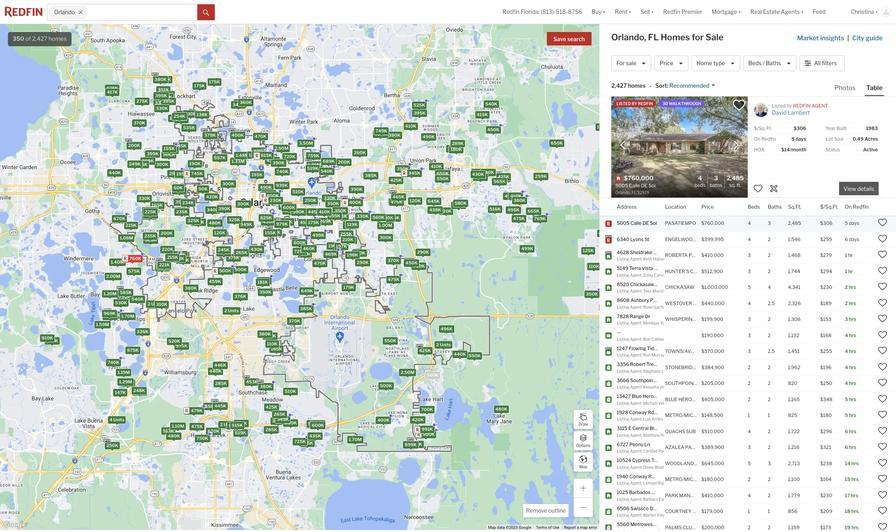 Task type: describe. For each thing, give the bounding box(es) containing it.
1 vertical spatial 480k
[[496, 407, 508, 412]]

5 right 02b
[[748, 461, 752, 467]]

lndg
[[693, 509, 707, 515]]

200k up 351k
[[159, 77, 171, 82]]

2 vertical spatial 155k
[[265, 230, 276, 236]]

410k down the 149k
[[299, 251, 311, 257]]

1 horizontal spatial 285k
[[266, 428, 277, 433]]

1 vertical spatial 260k
[[158, 264, 170, 269]]

700k
[[422, 407, 433, 413]]

agent: inside 6727 peony ln listing agent: caridad pool, pa
[[631, 449, 643, 454]]

hrs for 1,100
[[852, 477, 859, 483]]

0 horizontal spatial 740k
[[108, 360, 120, 366]]

1 horizontal spatial 325k
[[229, 217, 240, 223]]

conway for 1940
[[630, 474, 648, 480]]

agent: inside 1928 conway rd #6 listing agent: luis arriba fermin
[[631, 417, 643, 422]]

1 vertical spatial 2.50m
[[401, 370, 415, 376]]

favorite this home image for $296
[[879, 427, 888, 436]]

13427
[[617, 394, 631, 400]]

0 vertical spatial 625k
[[251, 153, 262, 158]]

westover hills
[[666, 301, 707, 307]]

1 vertical spatial 475k
[[388, 277, 400, 283]]

0 vertical spatial 440k
[[109, 170, 121, 176]]

1 horizontal spatial 560k
[[427, 373, 439, 379]]

0 vertical spatial 399k
[[147, 151, 159, 157]]

6 hrs for $296
[[846, 429, 857, 435]]

brady
[[655, 465, 666, 470]]

147k
[[115, 390, 126, 396]]

6 for $296
[[846, 429, 849, 435]]

1 vertical spatial 5 days
[[846, 221, 860, 227]]

0 vertical spatial 498k
[[505, 194, 517, 199]]

1 horizontal spatial 565k
[[494, 179, 506, 184]]

vargas,
[[658, 513, 671, 518]]

410k down 525k
[[406, 123, 417, 129]]

1 horizontal spatial $306
[[821, 221, 833, 227]]

665k
[[528, 209, 540, 214]]

redfin down view details
[[854, 204, 869, 210]]

15 hrs
[[846, 477, 859, 483]]

beds for beds / baths
[[749, 60, 762, 67]]

6506 swissco dr #1333 link
[[617, 506, 671, 513]]

1 vertical spatial 650k
[[437, 171, 449, 176]]

375k
[[228, 255, 240, 261]]

8608
[[617, 298, 630, 304]]

blvd inside 3115 e central blvd listing agent: matthew hughes
[[650, 426, 660, 432]]

estates
[[699, 493, 720, 499]]

conway for 1928
[[630, 410, 648, 416]]

report a map error
[[565, 526, 598, 530]]

$230 for 17 hrs
[[821, 493, 833, 499]]

5149
[[617, 266, 629, 272]]

view
[[844, 186, 857, 192]]

8756
[[568, 8, 583, 15]]

910k
[[42, 336, 53, 341]]

hrs for 1,165
[[850, 397, 857, 403]]

0.49 acres
[[853, 136, 879, 142]]

courtney lndg
[[666, 509, 707, 515]]

300k right 249k
[[156, 162, 168, 167]]

hr for $294
[[849, 269, 854, 275]]

hrs for 856
[[852, 509, 859, 515]]

0 vertical spatial 265k
[[269, 230, 281, 236]]

0 horizontal spatial 498k
[[284, 208, 296, 214]]

$209
[[821, 509, 833, 515]]

1 horizontal spatial 520k
[[235, 421, 247, 427]]

0 horizontal spatial 220k
[[145, 208, 157, 213]]

hrs for 1,962
[[850, 365, 857, 371]]

engelwood park
[[666, 237, 711, 243]]

redfin left florida:
[[503, 8, 520, 15]]

1 979k from the left
[[276, 222, 288, 227]]

1 right $148,500
[[748, 413, 751, 419]]

0 horizontal spatial 110k
[[267, 342, 278, 347]]

0 horizontal spatial 475k
[[191, 424, 203, 430]]

hrs for 825
[[850, 413, 857, 419]]

days for $306
[[850, 221, 860, 227]]

2,485 for 2,485 sq. ft.
[[727, 175, 744, 182]]

favorite this home image for 6 hrs
[[879, 443, 888, 452]]

540k up 516k on the right
[[482, 170, 495, 175]]

favorite this home image for 6 days
[[879, 234, 888, 244]]

619k
[[235, 431, 246, 436]]

$153
[[821, 317, 832, 323]]

jones
[[660, 362, 673, 368]]

165k left 138k
[[170, 116, 181, 121]]

615k
[[280, 203, 291, 209]]

1 vertical spatial 340k
[[207, 208, 219, 213]]

0 horizontal spatial 560k
[[373, 215, 385, 221]]

1 horizontal spatial 195k
[[252, 172, 263, 178]]

720k
[[284, 154, 296, 159]]

1 vertical spatial 369k
[[274, 417, 286, 423]]

1 horizontal spatial 440k
[[210, 369, 222, 374]]

redfin left the premier at right
[[664, 8, 681, 15]]

agent: inside 3115 e central blvd listing agent: matthew hughes
[[631, 433, 643, 438]]

0 horizontal spatial 155k
[[164, 146, 175, 152]]

1 horizontal spatial 175k
[[209, 79, 220, 85]]

310k
[[156, 302, 167, 308]]

1 hr for $294
[[846, 269, 854, 275]]

1 vertical spatial 360k
[[165, 147, 177, 153]]

1 vertical spatial 215k
[[167, 255, 178, 260]]

0 horizontal spatial 499k
[[313, 233, 325, 238]]

1 vertical spatial 1.70m
[[121, 314, 134, 320]]

1928 conway rd #6 link
[[617, 410, 662, 416]]

1 left 856
[[769, 509, 771, 515]]

favorite this home image for $294
[[879, 266, 888, 276]]

google
[[519, 526, 532, 530]]

1 vertical spatial 600k
[[294, 240, 306, 246]]

hrs for 2,326
[[850, 301, 857, 307]]

1 vertical spatial 185k
[[167, 255, 178, 260]]

5 right $348 at bottom
[[846, 397, 849, 403]]

sort :
[[656, 82, 669, 89]]

1 left 825
[[769, 413, 771, 419]]

0 horizontal spatial 325k
[[188, 218, 199, 224]]

#1
[[665, 378, 671, 384]]

300k down 335k
[[163, 152, 175, 158]]

ln inside 8520 chickasaw farms ln listing agent: tess muccigrosso
[[670, 282, 676, 288]]

2 979k from the left
[[277, 222, 288, 227]]

410k up 269k in the left top of the page
[[319, 209, 330, 215]]

hrs for 4,341
[[850, 285, 857, 291]]

listing inside 1928 conway rd #6 listing agent: luis arriba fermin
[[617, 417, 630, 422]]

buy ▾ button
[[592, 0, 606, 24]]

1 horizontal spatial park
[[698, 237, 711, 243]]

active
[[864, 147, 879, 153]]

2,326
[[789, 301, 802, 307]]

listed by redfin
[[617, 101, 654, 106]]

234k
[[182, 200, 194, 206]]

agent: inside 8608 ashbury park listing agent: rose gachette
[[631, 305, 643, 310]]

favorite this home image for 4 hrs
[[879, 330, 888, 340]]

$/sq. ft.
[[755, 125, 773, 131]]

▾ for sell ▾
[[652, 8, 654, 15]]

dr inside '4628 sheldrake dr listing agent: beth hobart roberta place $410,000'
[[654, 250, 659, 255]]

courtney
[[666, 509, 692, 515]]

410k up 495k
[[511, 193, 522, 199]]

1 vertical spatial 345k
[[409, 171, 421, 176]]

favorite this home image for $189
[[879, 298, 888, 308]]

1 vertical spatial 530k
[[115, 300, 127, 306]]

hr for $279
[[849, 253, 854, 259]]

1 vertical spatial 490k
[[260, 185, 272, 190]]

1 vertical spatial 155k
[[329, 213, 341, 219]]

4628 sheldrake dr link
[[617, 250, 659, 256]]

dr inside 7828 range dr listing agent: monique young
[[646, 314, 651, 320]]

0 horizontal spatial 435k
[[267, 158, 279, 164]]

3 inside 3 baths
[[715, 175, 719, 182]]

1 vertical spatial 235k
[[144, 234, 156, 239]]

0 vertical spatial 460k
[[263, 219, 275, 225]]

map for map data ©2023 google
[[489, 526, 496, 530]]

$238
[[821, 461, 833, 467]]

2 vertical spatial 265k
[[274, 412, 286, 418]]

1 horizontal spatial 260k
[[354, 150, 366, 155]]

1 horizontal spatial 490k
[[423, 134, 435, 140]]

1 vertical spatial beds
[[695, 182, 706, 188]]

0 horizontal spatial 565k
[[453, 203, 465, 208]]

:
[[668, 82, 669, 89]]

590k
[[293, 209, 305, 215]]

0 vertical spatial 1.70m
[[308, 162, 321, 168]]

0 horizontal spatial price button
[[655, 55, 689, 71]]

hrs for 2,713
[[852, 461, 859, 467]]

119k
[[347, 222, 358, 228]]

200k up the 630k
[[161, 231, 173, 236]]

favorite this home image for 2 hrs
[[879, 282, 888, 292]]

2 vertical spatial 480k
[[168, 434, 180, 440]]

hrs for 1,216
[[850, 445, 857, 451]]

1 vertical spatial 248k
[[133, 388, 145, 394]]

0 vertical spatial 340k
[[236, 100, 248, 106]]

258k
[[145, 212, 157, 218]]

redfin down $/sq. ft.
[[762, 136, 777, 142]]

1 horizontal spatial 740k
[[277, 169, 289, 175]]

rd for #4
[[649, 474, 655, 480]]

1 vertical spatial 725k
[[295, 439, 306, 445]]

8608 ashbury park link
[[617, 298, 661, 304]]

central
[[633, 426, 649, 432]]

favorite this home image for $153
[[879, 314, 888, 324]]

1 vertical spatial 399k
[[142, 158, 154, 164]]

tess
[[644, 289, 652, 294]]

favorite this home image for $164
[[879, 475, 888, 484]]

2 vertical spatial 575k
[[122, 381, 134, 386]]

6 for $259
[[846, 237, 849, 243]]

4 hrs for $196
[[846, 365, 857, 371]]

221k
[[159, 262, 170, 268]]

dr inside 10524 cypress trail dr listing agent: dione brady woodland lakes 02b
[[662, 458, 668, 464]]

0 vertical spatial 670k
[[114, 216, 125, 222]]

1.10m
[[172, 424, 184, 430]]

•
[[650, 83, 652, 90]]

2,485 for 2,485
[[789, 221, 802, 227]]

1 vertical spatial price
[[702, 204, 715, 210]]

1 horizontal spatial 499k
[[522, 246, 534, 252]]

orlando,
[[612, 32, 647, 42]]

6506 swissco dr #1333 listing agent: marlon vargas, pa
[[617, 506, 677, 518]]

165k up 258k
[[152, 202, 163, 208]]

remove orlando image
[[78, 10, 83, 15]]

outline
[[549, 508, 566, 515]]

▾ for christina ▾
[[876, 8, 879, 15]]

465k
[[393, 194, 405, 200]]

agent: inside 13427 blue heron beach dr #1105 listing agent: michael velasquez
[[631, 401, 643, 406]]

photo of 5005 calle de sol, orlando, fl 32819 image
[[612, 97, 748, 198]]

whispering hills
[[666, 317, 711, 323]]

1 horizontal spatial 435k
[[309, 434, 321, 439]]

0 horizontal spatial 175k
[[194, 83, 205, 89]]

1940 conway rd #4 link
[[617, 474, 662, 480]]

5149 terra vista way listing agent: zulay carvajal ibarra, pa
[[617, 266, 688, 278]]

table
[[867, 84, 883, 92]]

6 for $321
[[846, 445, 849, 451]]

agent: inside "5149 terra vista way listing agent: zulay carvajal ibarra, pa"
[[631, 273, 643, 278]]

hoa
[[755, 147, 765, 153]]

1 down 6 days
[[846, 253, 848, 259]]

baths inside button
[[767, 60, 782, 67]]

1 vertical spatial 190k
[[329, 243, 340, 249]]

200k right the 689k
[[338, 159, 350, 165]]

0 vertical spatial 575k
[[128, 269, 140, 274]]

0 vertical spatial ft.
[[767, 125, 773, 131]]

0 vertical spatial 185k
[[176, 117, 187, 122]]

0 horizontal spatial homes
[[49, 35, 67, 42]]

$348
[[821, 397, 833, 403]]

calle
[[631, 221, 642, 227]]

lambert
[[788, 109, 811, 116]]

165k down 890k at the bottom of page
[[271, 347, 282, 352]]

540k up 1.59m
[[108, 313, 120, 318]]

254k
[[174, 114, 186, 119]]

redfin for listed by redfin agent david lambert
[[794, 103, 811, 109]]

for
[[692, 32, 704, 42]]

1247
[[617, 346, 628, 352]]

0 vertical spatial 198k
[[342, 237, 354, 243]]

rd for #6
[[649, 410, 655, 416]]

x-out this home image
[[770, 184, 779, 193]]

900k
[[423, 432, 435, 438]]

4 hrs for $255
[[846, 349, 857, 355]]

4 inside map region
[[110, 417, 113, 423]]

200k up 249k
[[128, 143, 140, 148]]

2 vertical spatial 600k
[[312, 423, 324, 429]]

agent: inside 6506 swissco dr #1333 listing agent: marlon vargas, pa
[[631, 513, 643, 518]]

2 hrs for $230
[[846, 285, 857, 291]]

lot
[[826, 136, 834, 142]]

3115 e central blvd listing agent: matthew hughes
[[617, 426, 675, 438]]

address
[[617, 204, 637, 210]]

0 vertical spatial 190k
[[190, 161, 201, 167]]

6727 peony ln link
[[617, 442, 659, 448]]

5 right $1,000,000
[[748, 285, 752, 291]]

4 hrs for $168
[[846, 333, 857, 339]]

blue
[[632, 394, 642, 400]]

price inside button
[[660, 60, 674, 67]]

0 horizontal spatial 2,427
[[32, 35, 47, 42]]

on inside on redfin button
[[846, 204, 853, 210]]

516k
[[490, 207, 501, 212]]

300k down 1.33m on the top of the page
[[222, 181, 235, 187]]

540k right 790k
[[132, 297, 144, 302]]

300k down 1.00m
[[380, 235, 392, 241]]

estate
[[764, 8, 781, 15]]

5 hrs for $180
[[846, 413, 857, 419]]

#4
[[656, 474, 662, 480]]

1 vertical spatial 390k
[[351, 187, 363, 192]]

0 vertical spatial 430k
[[472, 172, 485, 177]]

8520 chickasaw farms ln listing agent: tess muccigrosso
[[617, 282, 677, 294]]

listing inside "5149 terra vista way listing agent: zulay carvajal ibarra, pa"
[[617, 273, 630, 278]]

1 horizontal spatial 445k
[[308, 210, 320, 215]]

0 horizontal spatial 390k
[[218, 206, 230, 212]]

1 hr for $279
[[846, 253, 854, 259]]

0 vertical spatial 369k
[[161, 92, 173, 97]]

0 vertical spatial 469k
[[268, 198, 280, 203]]

mortgage ▾ button
[[708, 0, 746, 24]]

listing inside 8520 chickasaw farms ln listing agent: tess muccigrosso
[[617, 289, 630, 294]]

velasquez
[[659, 401, 678, 406]]

map region
[[0, 3, 655, 531]]

0 vertical spatial 600k
[[283, 205, 295, 211]]

1.20m
[[104, 291, 117, 297]]

sheldrake
[[631, 250, 653, 255]]

0 vertical spatial on redfin
[[755, 136, 777, 142]]

hills for $440,000
[[694, 301, 707, 307]]

terra
[[630, 266, 641, 272]]

save search button
[[547, 32, 592, 46]]

14.5k
[[598, 124, 610, 130]]

300k left 230k at the top left of the page
[[237, 202, 250, 207]]

1.33m
[[232, 159, 245, 164]]

for sale button
[[612, 55, 652, 71]]

540k up 415k at the right top of the page
[[486, 102, 498, 107]]

days for $259
[[850, 237, 860, 243]]

0 horizontal spatial 430k
[[251, 247, 263, 252]]

redfin for listed by redfin
[[639, 101, 654, 106]]

map
[[580, 526, 588, 530]]

2 horizontal spatial 110k
[[589, 264, 600, 270]]

4 hrs for $250
[[846, 381, 857, 387]]

1 right the $294
[[846, 269, 848, 275]]

1 horizontal spatial 480k
[[209, 220, 221, 226]]

$190,000
[[702, 333, 724, 339]]

0 vertical spatial 345k
[[233, 102, 245, 108]]

beds / baths
[[749, 60, 782, 67]]

agent: inside 10524 cypress trail dr listing agent: dione brady woodland lakes 02b
[[631, 465, 643, 470]]

draw
[[579, 422, 589, 427]]

$/sq.ft. button
[[821, 198, 839, 216]]

1 horizontal spatial 530k
[[473, 170, 485, 175]]

0 horizontal spatial 625k
[[46, 338, 58, 344]]

890k
[[264, 334, 276, 339]]

dr inside 3666 southpointe dr #1 listing agent: keausha jordan
[[659, 378, 664, 384]]

favorite this home image for $209
[[879, 507, 888, 516]]

▾ inside real estate agents ▾ "link"
[[802, 8, 804, 15]]

1 right $179,000
[[748, 509, 751, 515]]

6 days
[[846, 237, 860, 243]]



Task type: vqa. For each thing, say whether or not it's contained in the screenshot.
1,779's hrs
yes



Task type: locate. For each thing, give the bounding box(es) containing it.
favorite button image
[[733, 99, 746, 112]]

349k
[[241, 222, 252, 227], [277, 417, 289, 423]]

$230 for 2 hrs
[[821, 285, 833, 291]]

favorite button checkbox
[[733, 99, 746, 112]]

565k right the 544k
[[494, 179, 506, 184]]

0 horizontal spatial 490k
[[260, 185, 272, 190]]

beds left baths button
[[748, 204, 761, 210]]

340k
[[236, 100, 248, 106], [207, 208, 219, 213]]

2 horizontal spatial 480k
[[496, 407, 508, 412]]

beds inside button
[[749, 60, 762, 67]]

2 vertical spatial 1.70m
[[349, 437, 362, 443]]

sell ▾ button
[[641, 0, 654, 24]]

14 hrs
[[846, 461, 859, 467]]

17 listing from the top
[[617, 513, 630, 518]]

469k down '197k'
[[325, 252, 337, 257]]

2 horizontal spatial 175k
[[308, 220, 319, 226]]

agent: down flowing
[[631, 353, 643, 358]]

price up $760,000
[[702, 204, 715, 210]]

7 listing from the top
[[617, 353, 630, 358]]

2,427 homes •
[[612, 82, 652, 90]]

2 favorite this home image from the top
[[879, 250, 888, 260]]

0 vertical spatial 2,485
[[727, 175, 744, 182]]

1 hr down 6 days
[[846, 253, 854, 259]]

hrs for 1,722
[[850, 429, 857, 435]]

1 horizontal spatial 345k
[[409, 171, 421, 176]]

favorite this home image for $306
[[879, 218, 888, 228]]

5 hrs right $348 at bottom
[[846, 397, 857, 403]]

445k right 479k
[[215, 404, 227, 409]]

4 listing from the top
[[617, 305, 630, 310]]

submit search image
[[203, 9, 209, 16]]

map button
[[574, 453, 594, 473]]

325k down 234k
[[188, 218, 199, 224]]

6 right $296
[[846, 429, 849, 435]]

of for 350
[[25, 35, 31, 42]]

215k up 221k
[[167, 255, 178, 260]]

view details
[[844, 186, 875, 192]]

1.40m
[[111, 260, 124, 265]]

0 vertical spatial price
[[660, 60, 674, 67]]

agent: inside "3356 robert trent jones dr #20506 listing agent: stephane loth"
[[631, 369, 643, 374]]

1 horizontal spatial 469k
[[325, 252, 337, 257]]

agent: down 8608 ashbury park link
[[631, 305, 643, 310]]

listing inside 3115 e central blvd listing agent: matthew hughes
[[617, 433, 630, 438]]

499k down the 665k
[[522, 246, 534, 252]]

1 listing from the top
[[617, 257, 630, 262]]

$440,000
[[702, 301, 725, 307]]

1 horizontal spatial on
[[846, 204, 853, 210]]

14 listing from the top
[[617, 465, 630, 470]]

12 agent: from the top
[[631, 433, 643, 438]]

1 hr right the $294
[[846, 269, 854, 275]]

2 horizontal spatial 475k
[[514, 216, 525, 222]]

2 $230 from the top
[[821, 493, 833, 499]]

hrs for 1,306
[[850, 317, 857, 323]]

1 vertical spatial 210k
[[177, 253, 188, 258]]

798k
[[312, 421, 324, 427]]

325k up 245k
[[229, 217, 240, 223]]

listing inside 3666 southpointe dr #1 listing agent: keausha jordan
[[617, 385, 630, 390]]

favorite this home image for 14 hrs
[[879, 459, 888, 468]]

christina
[[852, 8, 875, 15]]

1 vertical spatial pa
[[669, 449, 674, 454]]

muccigrosso
[[653, 289, 677, 294]]

8 agent: from the top
[[631, 369, 643, 374]]

4 favorite this home image from the top
[[879, 330, 888, 340]]

565k right 438k
[[453, 203, 465, 208]]

orlando
[[54, 9, 75, 16]]

hrs for 1,132
[[850, 333, 857, 339]]

2,427 right the 350
[[32, 35, 47, 42]]

0 vertical spatial on
[[755, 136, 761, 142]]

417k
[[107, 89, 118, 95]]

1 vertical spatial 469k
[[325, 252, 337, 257]]

0 vertical spatial hr
[[849, 253, 854, 259]]

410k up 645k
[[431, 164, 442, 169]]

1 vertical spatial hills
[[698, 317, 711, 323]]

1 vertical spatial 198k
[[347, 253, 359, 258]]

$410,000 down $399,995
[[702, 253, 724, 259]]

1 vertical spatial 498k
[[284, 208, 296, 214]]

0 vertical spatial hills
[[694, 301, 707, 307]]

agent: inside — listing agent: bob caldwell, iii
[[631, 337, 643, 342]]

redfin inside listed by redfin agent david lambert
[[794, 103, 811, 109]]

8520
[[617, 282, 630, 288]]

1025
[[617, 490, 629, 496]]

6 up 14
[[846, 445, 849, 451]]

agent: inside '4628 sheldrake dr listing agent: beth hobart roberta place $410,000'
[[631, 257, 643, 262]]

1 horizontal spatial 2,427
[[612, 82, 627, 89]]

days
[[796, 136, 807, 142], [850, 221, 860, 227], [850, 237, 860, 243]]

heading
[[616, 175, 680, 196]]

agent: down "robert"
[[631, 369, 643, 374]]

1 conway from the top
[[630, 410, 648, 416]]

4 4 hrs from the top
[[846, 381, 857, 387]]

435k left 720k
[[267, 158, 279, 164]]

2 vertical spatial beds
[[748, 204, 761, 210]]

0 vertical spatial 155k
[[164, 146, 175, 152]]

▾ right mortgage
[[739, 8, 742, 15]]

acres
[[865, 136, 879, 142]]

listing inside 1247 flowing tide dr listing agent: ron murray towns/avalon rdg
[[617, 353, 630, 358]]

490k up the 889k on the left top of the page
[[260, 185, 272, 190]]

600k up 765k
[[312, 423, 324, 429]]

0 vertical spatial of
[[25, 35, 31, 42]]

map inside button
[[580, 465, 588, 470]]

ron
[[644, 353, 651, 358]]

blvd down the vargas,
[[656, 522, 666, 528]]

2 4 hrs from the top
[[846, 349, 857, 355]]

pa inside "5149 terra vista way listing agent: zulay carvajal ibarra, pa"
[[683, 273, 688, 278]]

725k
[[294, 249, 306, 254], [295, 439, 306, 445]]

de
[[643, 221, 650, 227]]

0 horizontal spatial 349k
[[241, 222, 252, 227]]

1 horizontal spatial 110k
[[340, 224, 350, 229]]

1 vertical spatial on redfin
[[846, 204, 869, 210]]

condo
[[701, 381, 719, 387]]

1 vertical spatial 430k
[[599, 231, 611, 236]]

None search field
[[88, 4, 198, 20]]

1 6 from the top
[[846, 237, 849, 243]]

190k up 745k
[[190, 161, 201, 167]]

420k up "1.15m"
[[412, 418, 424, 423]]

filters
[[823, 60, 838, 67]]

robert
[[631, 362, 646, 368]]

10 listing from the top
[[617, 401, 630, 406]]

1 vertical spatial baths
[[710, 182, 723, 188]]

0 vertical spatial 725k
[[294, 249, 306, 254]]

1 horizontal spatial 670k
[[208, 429, 220, 435]]

conway up the luis
[[630, 410, 648, 416]]

5 up 6 days
[[846, 221, 849, 227]]

1 horizontal spatial 1.70m
[[308, 162, 321, 168]]

woodland
[[666, 461, 695, 467]]

0 vertical spatial 390k
[[273, 160, 285, 166]]

dr inside 1247 flowing tide dr listing agent: ron murray towns/avalon rdg
[[659, 346, 664, 352]]

210k
[[343, 237, 354, 243], [177, 253, 188, 258]]

1 favorite this home image from the top
[[879, 234, 888, 244]]

360k
[[240, 100, 252, 105], [165, 147, 177, 153]]

2 listing from the top
[[617, 273, 630, 278]]

listing inside "3356 robert trent jones dr #20506 listing agent: stephane loth"
[[617, 369, 630, 374]]

0.49
[[853, 136, 864, 142]]

2 1 hr from the top
[[846, 269, 854, 275]]

blvd up matthew
[[650, 426, 660, 432]]

map
[[580, 465, 588, 470], [489, 526, 496, 530]]

1 horizontal spatial ft.
[[767, 125, 773, 131]]

2.5 left the '2,326'
[[769, 301, 776, 307]]

0 horizontal spatial park
[[666, 493, 679, 499]]

map down options
[[580, 465, 588, 470]]

ln down ibarra,
[[670, 282, 676, 288]]

2,427 inside the 2,427 homes •
[[612, 82, 627, 89]]

2.5 for 2,326
[[769, 301, 776, 307]]

agent: down the "swissco"
[[631, 513, 643, 518]]

17 agent: from the top
[[631, 513, 643, 518]]

499k down the 149k
[[313, 233, 325, 238]]

740k up 1.19m
[[108, 360, 120, 366]]

14 agent: from the top
[[631, 465, 643, 470]]

200k
[[159, 77, 171, 82], [128, 143, 140, 148], [338, 159, 350, 165], [161, 231, 173, 236]]

991k
[[422, 427, 433, 433]]

1,744
[[789, 269, 801, 275]]

60k
[[174, 185, 183, 191]]

ft. inside 2,485 sq. ft.
[[737, 182, 742, 188]]

ibarra,
[[670, 273, 682, 278]]

285k
[[215, 381, 227, 387], [266, 428, 277, 433]]

15 listing from the top
[[617, 481, 630, 486]]

listing down 6727
[[617, 449, 630, 454]]

remove outline
[[527, 508, 566, 515]]

0 vertical spatial 260k
[[354, 150, 366, 155]]

agent: inside 8520 chickasaw farms ln listing agent: tess muccigrosso
[[631, 289, 643, 294]]

$296
[[821, 429, 833, 435]]

11 agent: from the top
[[631, 417, 643, 422]]

3 4 hrs from the top
[[846, 365, 857, 371]]

2 6 from the top
[[846, 429, 849, 435]]

889k
[[264, 193, 276, 199]]

table button
[[866, 84, 885, 96]]

2 horizontal spatial 220k
[[218, 250, 230, 256]]

5 agent: from the top
[[631, 321, 643, 326]]

6 hrs up "14 hrs"
[[846, 445, 857, 451]]

homes inside the 2,427 homes •
[[628, 82, 646, 89]]

hobart
[[654, 257, 666, 262]]

175k
[[209, 79, 220, 85], [194, 83, 205, 89], [308, 220, 319, 226]]

5 right $180
[[846, 413, 849, 419]]

listing inside 7828 range dr listing agent: monique young
[[617, 321, 630, 326]]

listing down 10524
[[617, 465, 630, 470]]

favorite this home image for $196
[[879, 363, 888, 372]]

favorite this home image for $250
[[879, 379, 888, 388]]

0 vertical spatial 435k
[[267, 158, 279, 164]]

0 vertical spatial 215k
[[126, 223, 137, 228]]

5 hrs for $348
[[846, 397, 857, 403]]

listing inside 6727 peony ln listing agent: caridad pool, pa
[[617, 449, 630, 454]]

favorite this home image
[[754, 184, 763, 193], [879, 218, 888, 228], [879, 266, 888, 276], [879, 298, 888, 308], [879, 314, 888, 324], [879, 346, 888, 356], [879, 363, 888, 372], [879, 379, 888, 388], [879, 395, 888, 404], [879, 411, 888, 420], [879, 427, 888, 436], [879, 475, 888, 484], [879, 491, 888, 500], [879, 507, 888, 516], [879, 523, 888, 531]]

#207
[[667, 522, 679, 528]]

0 vertical spatial 499k
[[313, 233, 325, 238]]

435k up 765k
[[309, 434, 321, 439]]

dr inside 13427 blue heron beach dr #1105 listing agent: michael velasquez
[[673, 394, 678, 400]]

9 listing from the top
[[617, 385, 630, 390]]

2 ▾ from the left
[[629, 8, 632, 15]]

▾ right sell at the top right
[[652, 8, 654, 15]]

ln inside 6727 peony ln listing agent: caridad pool, pa
[[645, 442, 651, 448]]

0 vertical spatial 5 hrs
[[846, 397, 857, 403]]

10 agent: from the top
[[631, 401, 643, 406]]

hills up '$190,000'
[[698, 317, 711, 323]]

redfin right by
[[639, 101, 654, 106]]

0 vertical spatial 420k
[[206, 194, 218, 200]]

0 vertical spatial 349k
[[241, 222, 252, 227]]

4 ▾ from the left
[[739, 8, 742, 15]]

185k
[[176, 117, 187, 122], [167, 255, 178, 260]]

listing inside 1940 conway rd #4 listing agent: lemuel rojas
[[617, 481, 630, 486]]

price button up $760,000
[[702, 198, 715, 216]]

1.48m
[[236, 153, 249, 158]]

listing down —
[[617, 337, 630, 342]]

agent: inside 7828 range dr listing agent: monique young
[[631, 321, 643, 326]]

on up hoa at the right of the page
[[755, 136, 761, 142]]

next button image
[[733, 141, 741, 149]]

e
[[629, 426, 632, 432]]

$405,000
[[702, 397, 725, 403]]

2 2.5 from the top
[[769, 349, 776, 355]]

9 agent: from the top
[[631, 385, 643, 390]]

1 1 hr from the top
[[846, 253, 854, 259]]

2 agent: from the top
[[631, 273, 643, 278]]

previous button image
[[619, 141, 627, 149]]

8 listing from the top
[[617, 369, 630, 374]]

on redfin down $/sq. ft.
[[755, 136, 777, 142]]

2 vertical spatial baths
[[769, 204, 783, 210]]

on redfin down view details
[[846, 204, 869, 210]]

of for terms
[[549, 526, 552, 530]]

5 listing from the top
[[617, 321, 630, 326]]

5 favorite this home image from the top
[[879, 443, 888, 452]]

agent: inside 1247 flowing tide dr listing agent: ron murray towns/avalon rdg
[[631, 353, 643, 358]]

homes down orlando
[[49, 35, 67, 42]]

349k left 596k
[[277, 417, 289, 423]]

1 2.5 from the top
[[769, 301, 776, 307]]

listing inside 8608 ashbury park listing agent: rose gachette
[[617, 305, 630, 310]]

13427 blue heron beach dr #1105 listing agent: michael velasquez
[[617, 394, 693, 406]]

11 listing from the top
[[617, 417, 630, 422]]

0 vertical spatial 530k
[[473, 170, 485, 175]]

$/sq.
[[755, 125, 766, 131]]

0 vertical spatial 580k
[[455, 201, 467, 206]]

1.00m
[[379, 223, 393, 229]]

0 vertical spatial blvd
[[650, 426, 660, 432]]

250k
[[305, 198, 317, 203], [193, 219, 204, 225], [357, 260, 369, 266], [107, 443, 118, 449]]

2 2 hrs from the top
[[846, 301, 857, 307]]

ave
[[652, 490, 661, 496]]

0 vertical spatial 285k
[[215, 381, 227, 387]]

dr inside "3356 robert trent jones dr #20506 listing agent: stephane loth"
[[674, 362, 679, 368]]

agent: inside 1025 barbados ave listing agent: barbara eads park manor estates
[[631, 497, 643, 502]]

favorite this home image for $180
[[879, 411, 888, 420]]

engelwood
[[666, 237, 697, 243]]

agent: down the terra
[[631, 273, 643, 278]]

1 horizontal spatial 390k
[[273, 160, 285, 166]]

0 vertical spatial 6 hrs
[[846, 429, 857, 435]]

listing inside — listing agent: bob caldwell, iii
[[617, 337, 630, 342]]

1 horizontal spatial on redfin
[[846, 204, 869, 210]]

swissco
[[631, 506, 649, 512]]

terms
[[536, 526, 548, 530]]

eads
[[659, 497, 668, 502]]

hills for $199,900
[[698, 317, 711, 323]]

8520 chickasaw farms ln link
[[617, 282, 676, 288]]

▾ right buy
[[603, 8, 606, 15]]

198k down 205k
[[347, 253, 359, 258]]

hrs for 1,779
[[852, 493, 859, 499]]

dr up brady
[[662, 458, 668, 464]]

2,485 sq. ft.
[[727, 175, 744, 188]]

1 horizontal spatial of
[[549, 526, 552, 530]]

600k up 524k
[[283, 205, 295, 211]]

1 $410,000 from the top
[[702, 253, 724, 259]]

1,546
[[789, 237, 801, 243]]

▾ inside sell ▾ dropdown button
[[652, 8, 654, 15]]

quachs sub
[[666, 429, 696, 435]]

0 vertical spatial 2,427
[[32, 35, 47, 42]]

listing down 5149 on the right bottom
[[617, 273, 630, 278]]

beach
[[658, 394, 672, 400]]

233k
[[146, 207, 158, 212]]

6 ▾ from the left
[[876, 8, 879, 15]]

1 vertical spatial 285k
[[266, 428, 277, 433]]

agent: inside 1940 conway rd #4 listing agent: lemuel rojas
[[631, 481, 643, 486]]

0 horizontal spatial 369k
[[161, 92, 173, 97]]

1 horizontal spatial 650k
[[551, 141, 563, 146]]

179k
[[344, 285, 354, 291]]

map for map
[[580, 465, 588, 470]]

hrs for 1,451
[[850, 349, 857, 355]]

6 hrs
[[846, 429, 857, 435], [846, 445, 857, 451]]

12 listing from the top
[[617, 433, 630, 438]]

2.5 left 1,451
[[769, 349, 776, 355]]

6 favorite this home image from the top
[[879, 459, 888, 468]]

▾ for rent ▾
[[629, 8, 632, 15]]

listing down 3356
[[617, 369, 630, 374]]

1 ▾ from the left
[[603, 8, 606, 15]]

675k
[[127, 348, 139, 354]]

1 horizontal spatial 340k
[[236, 100, 248, 106]]

2 vertical spatial 475k
[[191, 424, 203, 430]]

rd inside 1928 conway rd #6 listing agent: luis arriba fermin
[[649, 410, 655, 416]]

1 agent: from the top
[[631, 257, 643, 262]]

google image
[[2, 520, 28, 531]]

$306 up $259
[[821, 221, 833, 227]]

▾ inside mortgage ▾ dropdown button
[[739, 8, 742, 15]]

favorite this home image for $230
[[879, 491, 888, 500]]

1 horizontal spatial 460k
[[303, 246, 315, 252]]

blvd inside '5560 metrowest blvd #207' link
[[656, 522, 666, 528]]

1 2 hrs from the top
[[846, 285, 857, 291]]

caldwell,
[[652, 337, 669, 342]]

2 5 hrs from the top
[[846, 413, 857, 419]]

dr right jones
[[674, 362, 679, 368]]

6506
[[617, 506, 630, 512]]

0 horizontal spatial on
[[755, 136, 761, 142]]

1 vertical spatial 510k
[[285, 389, 296, 395]]

520k
[[169, 339, 180, 344], [235, 421, 247, 427]]

1 5 hrs from the top
[[846, 397, 857, 403]]

2 hrs for $189
[[846, 301, 857, 307]]

ashbury
[[631, 298, 650, 304]]

1 vertical spatial 435k
[[309, 434, 321, 439]]

3 listing from the top
[[617, 289, 630, 294]]

©2023
[[506, 526, 518, 530]]

favorite this home image for $255
[[879, 346, 888, 356]]

1 vertical spatial ft.
[[737, 182, 742, 188]]

agent: up blue
[[631, 385, 643, 390]]

1 horizontal spatial 215k
[[167, 255, 178, 260]]

listing inside 1025 barbados ave listing agent: barbara eads park manor estates
[[617, 497, 630, 502]]

1 horizontal spatial 5 days
[[846, 221, 860, 227]]

155k up 255k
[[329, 213, 341, 219]]

3.50m
[[299, 141, 313, 146]]

▾ for buy ▾
[[603, 8, 606, 15]]

listed by redfin agent david lambert
[[773, 103, 829, 116]]

1 4 hrs from the top
[[846, 333, 857, 339]]

park inside 1025 barbados ave listing agent: barbara eads park manor estates
[[666, 493, 679, 499]]

0 horizontal spatial price
[[660, 60, 674, 67]]

0 vertical spatial 475k
[[514, 216, 525, 222]]

560k up 1.00m
[[373, 215, 385, 221]]

conway inside 1928 conway rd #6 listing agent: luis arriba fermin
[[630, 410, 648, 416]]

453k
[[246, 380, 258, 385]]

5 up $14/month
[[792, 136, 795, 142]]

▾
[[603, 8, 606, 15], [629, 8, 632, 15], [652, 8, 654, 15], [739, 8, 742, 15], [802, 8, 804, 15], [876, 8, 879, 15]]

listing inside 13427 blue heron beach dr #1105 listing agent: michael velasquez
[[617, 401, 630, 406]]

689k
[[323, 159, 335, 164]]

2,485 up "1,546"
[[789, 221, 802, 227]]

price
[[660, 60, 674, 67], [702, 204, 715, 210]]

0 vertical spatial baths
[[767, 60, 782, 67]]

2 vertical spatial 440k
[[210, 369, 222, 374]]

4 hrs right $255
[[846, 349, 857, 355]]

749k
[[376, 128, 388, 134]]

3 agent: from the top
[[631, 289, 643, 294]]

market insights | city guide
[[798, 34, 883, 42]]

3 favorite this home image from the top
[[879, 282, 888, 292]]

favorite this home image for 1 hr
[[879, 250, 888, 260]]

sq.
[[730, 182, 736, 188]]

1 6 hrs from the top
[[846, 429, 857, 435]]

1 horizontal spatial 2.50m
[[401, 370, 415, 376]]

1940 conway rd #4 listing agent: lemuel rojas
[[617, 474, 669, 486]]

6 hrs for $321
[[846, 445, 857, 451]]

dr inside 6506 swissco dr #1333 listing agent: marlon vargas, pa
[[650, 506, 656, 512]]

on down view
[[846, 204, 853, 210]]

2 hr from the top
[[849, 269, 854, 275]]

pa inside 6727 peony ln listing agent: caridad pool, pa
[[669, 449, 674, 454]]

▾ inside rent ▾ dropdown button
[[629, 8, 632, 15]]

3d
[[663, 101, 669, 106]]

agent: inside 3666 southpointe dr #1 listing agent: keausha jordan
[[631, 385, 643, 390]]

1 vertical spatial 460k
[[303, 246, 315, 252]]

map data ©2023 google
[[489, 526, 532, 530]]

favorite this home image
[[879, 234, 888, 244], [879, 250, 888, 260], [879, 282, 888, 292], [879, 330, 888, 340], [879, 443, 888, 452], [879, 459, 888, 468]]

conway inside 1940 conway rd #4 listing agent: lemuel rojas
[[630, 474, 648, 480]]

favorite this home image for $348
[[879, 395, 888, 404]]

185k up 535k
[[176, 117, 187, 122]]

6 listing from the top
[[617, 337, 630, 342]]

$410,000 down $180,000
[[702, 493, 724, 499]]

listing inside '4628 sheldrake dr listing agent: beth hobart roberta place $410,000'
[[617, 257, 630, 262]]

1 vertical spatial 265k
[[236, 250, 248, 256]]

0 vertical spatial days
[[796, 136, 807, 142]]

524k
[[281, 219, 293, 225]]

3 6 from the top
[[846, 445, 849, 451]]

rd inside 1940 conway rd #4 listing agent: lemuel rojas
[[649, 474, 655, 480]]

2 6 hrs from the top
[[846, 445, 857, 451]]

540k down the 689k
[[321, 169, 333, 174]]

1.38m
[[249, 153, 262, 158]]

0 vertical spatial $410,000
[[702, 253, 724, 259]]

david lambert image
[[750, 103, 772, 125]]

2 conway from the top
[[630, 474, 648, 480]]

▾ for mortgage ▾
[[739, 8, 742, 15]]

198k down 255k
[[342, 237, 354, 243]]

1 vertical spatial 670k
[[208, 429, 220, 435]]

dr up the velasquez
[[673, 394, 678, 400]]

248k down 233k
[[144, 213, 156, 219]]

560k up 700k
[[427, 373, 439, 379]]

4 inside 4 beds
[[699, 175, 703, 182]]

13 listing from the top
[[617, 449, 630, 454]]

0 vertical spatial 510k
[[293, 189, 304, 195]]

3 ▾ from the left
[[652, 8, 654, 15]]

$410,000 inside '4628 sheldrake dr listing agent: beth hobart roberta place $410,000'
[[702, 253, 724, 259]]

0 vertical spatial beds
[[749, 60, 762, 67]]

6 agent: from the top
[[631, 337, 643, 342]]

3666 southpointe dr #1 listing agent: keausha jordan
[[617, 378, 673, 390]]

listing down 7828
[[617, 321, 630, 326]]

0 vertical spatial 480k
[[209, 220, 221, 226]]

listing down 1025
[[617, 497, 630, 502]]

$230 down the $294
[[821, 285, 833, 291]]

2,485 up "sq."
[[727, 175, 744, 182]]

▾ inside buy ▾ dropdown button
[[603, 8, 606, 15]]

460k left 989k
[[263, 219, 275, 225]]

165k up 158k at top left
[[336, 214, 348, 219]]

1 $230 from the top
[[821, 285, 833, 291]]

redfin
[[503, 8, 520, 15], [664, 8, 681, 15], [762, 136, 777, 142], [854, 204, 869, 210]]

0 horizontal spatial of
[[25, 35, 31, 42]]

1 horizontal spatial 369k
[[274, 417, 286, 423]]

13 agent: from the top
[[631, 449, 643, 454]]

barbados
[[630, 490, 651, 496]]

1 vertical spatial 420k
[[412, 418, 424, 423]]

5 ▾ from the left
[[802, 8, 804, 15]]

hrs for 820
[[850, 381, 857, 387]]

15 agent: from the top
[[631, 481, 643, 486]]

7 agent: from the top
[[631, 353, 643, 358]]

listing inside 10524 cypress trail dr listing agent: dione brady woodland lakes 02b
[[617, 465, 630, 470]]

0 horizontal spatial 345k
[[233, 102, 245, 108]]

2 $410,000 from the top
[[702, 493, 724, 499]]

report
[[565, 526, 576, 530]]

1 vertical spatial hr
[[849, 269, 854, 275]]

248k right 147k
[[133, 388, 145, 394]]

4 agent: from the top
[[631, 305, 643, 310]]

beds for beds button
[[748, 204, 761, 210]]

10524 cypress trail dr link
[[617, 458, 668, 464]]

1 vertical spatial blvd
[[656, 522, 666, 528]]

16 listing from the top
[[617, 497, 630, 502]]

1 vertical spatial 580k
[[285, 421, 297, 426]]

1 hr from the top
[[849, 253, 854, 259]]

1 vertical spatial conway
[[630, 474, 648, 480]]

listing inside 6506 swissco dr #1333 listing agent: marlon vargas, pa
[[617, 513, 630, 518]]

16 agent: from the top
[[631, 497, 643, 502]]

2.5 for 1,451
[[769, 349, 776, 355]]

hrs
[[850, 285, 857, 291], [850, 301, 857, 307], [850, 317, 857, 323], [850, 333, 857, 339], [850, 349, 857, 355], [850, 365, 857, 371], [850, 381, 857, 387], [850, 397, 857, 403], [850, 413, 857, 419], [850, 429, 857, 435], [850, 445, 857, 451], [852, 461, 859, 467], [852, 477, 859, 483], [852, 493, 859, 499], [852, 509, 859, 515]]

days right $259
[[850, 237, 860, 243]]



